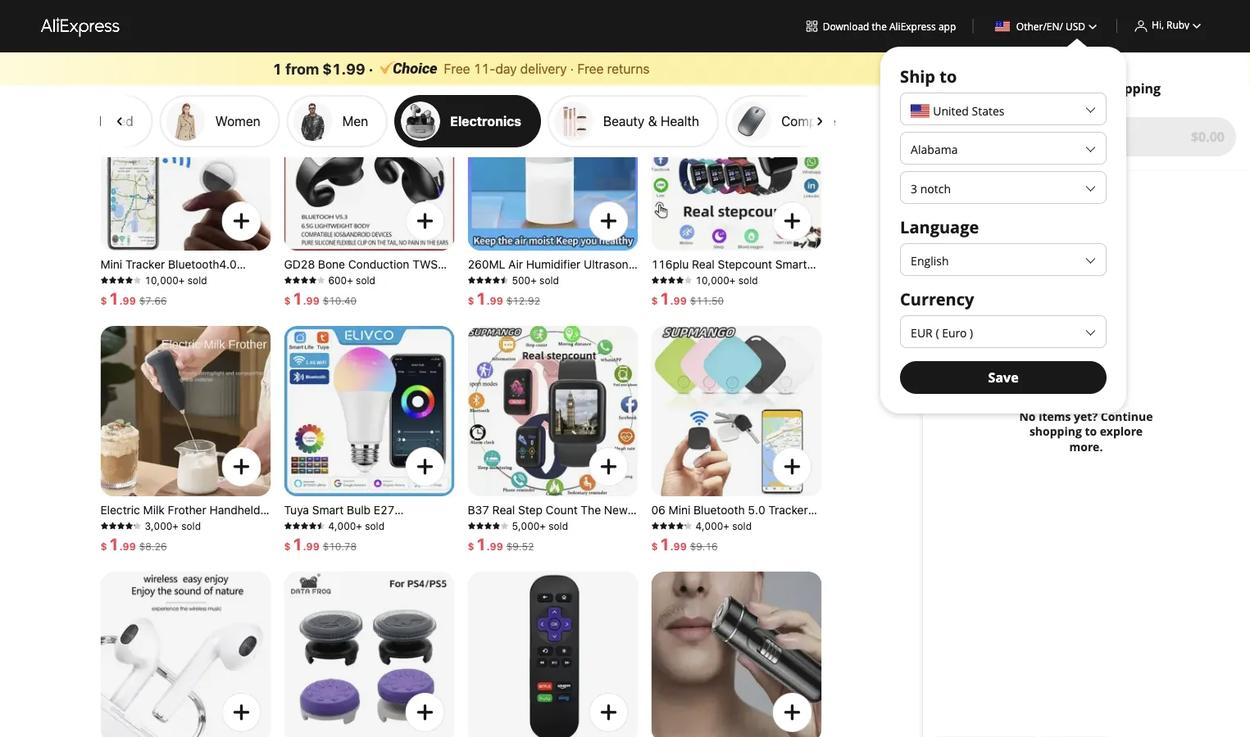 Task type: describe. For each thing, give the bounding box(es) containing it.
kids inside 06 mini bluetooth 5.0 tracker antilost device round pet kids bag wallet tracking smart finder locator
[[795, 519, 818, 532]]

tracker inside 'mini tracker bluetooth4.0 smart locator smart anti lost device locator mobile keys pet kids finder for apple'
[[125, 258, 165, 271]]

1 rated from the top
[[99, 26, 134, 42]]

$12.92
[[506, 295, 540, 307]]

diffuser
[[571, 273, 613, 286]]

$11.50
[[690, 295, 724, 307]]

home inside tuya smart bulb e27 wifi/bluetooth dimmable led light bulb rgbcw 100-240v smart life app control support alexa google home
[[357, 563, 388, 576]]

4,000+ sold for bulb
[[328, 521, 385, 532]]

06 mini bluetooth 5.0 tracker antilost device round pet kids bag wallet tracking smart finder locator
[[651, 504, 818, 562]]

pet inside 06 mini bluetooth 5.0 tracker antilost device round pet kids bag wallet tracking smart finder locator
[[774, 519, 792, 532]]

finder for locator
[[651, 548, 685, 562]]

keys
[[221, 287, 247, 301]]

. for electric
[[119, 541, 123, 553]]

. for gd28
[[303, 295, 306, 307]]

light
[[284, 533, 311, 547]]

$ 1 . 9 9 $12.92
[[468, 289, 540, 308]]

electric milk frother handheld mixer coffee foamer egg beater cappuccino stirrer mini portable blenders home kitchen whisk tool
[[100, 504, 263, 576]]

smart down function
[[713, 287, 744, 301]]

for right the suitable
[[791, 302, 808, 316]]

wifi/bluetooth
[[284, 519, 361, 532]]

sold for frother
[[181, 521, 201, 532]]

$ for 06 mini bluetooth 5.0 tracker antilost device round pet kids bag wallet tracking smart finder locator
[[651, 541, 658, 553]]

android
[[676, 317, 717, 330]]

sold for humidifier
[[540, 275, 559, 286]]

connected
[[651, 287, 709, 301]]

coffee
[[132, 519, 168, 532]]

mini inside the electric milk frother handheld mixer coffee foamer egg beater cappuccino stirrer mini portable blenders home kitchen whisk tool
[[241, 533, 263, 547]]

checkout
[[1051, 128, 1113, 146]]

2 computer from the top
[[782, 113, 841, 129]]

car
[[502, 317, 521, 330]]

bluetooth inside 06 mini bluetooth 5.0 tracker antilost device round pet kids bag wallet tracking smart finder locator
[[694, 504, 745, 517]]

handheld
[[209, 504, 260, 517]]

connection
[[504, 548, 565, 562]]

real for 116plu
[[692, 258, 715, 271]]

foamer
[[171, 519, 211, 532]]

mini inside 260ml air humidifier ultrasonic mini aromatherapy diffuser portable sprayer usb essential oil atomizer led lamp for home car
[[468, 273, 490, 286]]

rgbcw
[[341, 533, 383, 547]]

kids inside 'mini tracker bluetooth4.0 smart locator smart anti lost device locator mobile keys pet kids finder for apple'
[[100, 302, 123, 316]]

0 vertical spatial locator
[[135, 273, 175, 286]]

multi
[[688, 273, 714, 286]]

1 left from
[[273, 60, 282, 77]]

step inside b37 real step count the new rechargeable smart watch men and women fitness watch phone connection is fully compati
[[518, 504, 543, 517]]

b37 real step count the new rechargeable smart watch men and women fitness watch phone connection is fully compati
[[468, 504, 638, 576]]

home inside the electric milk frother handheld mixer coffee foamer egg beater cappuccino stirrer mini portable blenders home kitchen whisk tool
[[198, 548, 229, 562]]

sold for step
[[549, 521, 568, 532]]

3,000+
[[145, 521, 179, 532]]

delivery
[[520, 61, 567, 76]]

$ 1 . 9 9 $9.16
[[651, 535, 718, 554]]

mini inside 'mini tracker bluetooth4.0 smart locator smart anti lost device locator mobile keys pet kids finder for apple'
[[100, 258, 122, 271]]

stepcount
[[718, 258, 772, 271]]

google
[[316, 563, 354, 576]]

smart inside 06 mini bluetooth 5.0 tracker antilost device round pet kids bag wallet tracking smart finder locator
[[759, 533, 791, 547]]

anti
[[213, 273, 234, 286]]

usb
[[559, 287, 582, 301]]

$ 1 . 9 9 $9.52
[[468, 535, 534, 554]]

watch up the suitable
[[747, 287, 781, 301]]

gd28
[[284, 258, 315, 271]]

shopping
[[1030, 424, 1082, 440]]

1 horizontal spatial ·
[[570, 61, 574, 76]]

1 for electric milk frother handheld mixer coffee foamer egg beater cappuccino stirrer mini portable blenders home kitchen whisk tool
[[109, 535, 119, 554]]

blenders
[[148, 548, 195, 562]]

2 5-star rated from the top
[[57, 113, 134, 129]]

save
[[988, 369, 1019, 387]]

1 for mini tracker bluetooth4.0 smart locator smart anti lost device locator mobile keys pet kids finder for apple
[[109, 289, 119, 308]]

e27
[[374, 504, 395, 517]]

1 star from the top
[[71, 26, 96, 42]]

$ 1 . 9 9 $7.66
[[100, 289, 167, 308]]

yet?
[[1074, 409, 1098, 425]]

women inside 116plu real stepcount smart watch multi function step connected smart watch for men and women suitable for and android
[[702, 302, 742, 316]]

$ for gd28 bone conduction tws headphones bluetooth v5.3 ear clip lightweight business sports game headset with mic noise reduction
[[284, 295, 291, 307]]

men inside 116plu real stepcount smart watch multi function step connected smart watch for men and women suitable for and android
[[651, 302, 674, 316]]

0 horizontal spatial 3
[[911, 181, 917, 196]]

tuya
[[284, 504, 309, 517]]

5,000+ sold
[[512, 521, 568, 532]]

2 & from the top
[[844, 113, 854, 129]]

gd28 bone conduction tws headphones bluetooth v5.3 ear clip lightweight business sports game headset with mic noise reduction
[[284, 258, 454, 330]]

aliexpress
[[889, 19, 936, 33]]

and inside b37 real step count the new rechargeable smart watch men and women fitness watch phone connection is fully compati
[[468, 533, 489, 547]]

egg
[[214, 519, 234, 532]]

sports
[[284, 302, 319, 316]]

tool
[[179, 563, 201, 576]]

portable inside 260ml air humidifier ultrasonic mini aromatherapy diffuser portable sprayer usb essential oil atomizer led lamp for home car
[[468, 287, 512, 301]]

5.0
[[748, 504, 765, 517]]

more.
[[1070, 439, 1103, 455]]

$9.52
[[506, 541, 534, 553]]

4,000+ for bluetooth
[[696, 521, 730, 532]]

1  from the top
[[812, 27, 827, 42]]

compati
[[468, 563, 512, 576]]

headset
[[356, 302, 400, 316]]

watch down the
[[578, 519, 612, 532]]

device inside 06 mini bluetooth 5.0 tracker antilost device round pet kids bag wallet tracking smart finder locator
[[698, 519, 734, 532]]

1 for 260ml air humidifier ultrasonic mini aromatherapy diffuser portable sprayer usb essential oil atomizer led lamp for home car
[[476, 289, 487, 308]]

2 free from the left
[[577, 61, 604, 76]]

b37
[[468, 504, 489, 517]]

electronics
[[451, 113, 522, 129]]

116plu
[[651, 258, 689, 271]]

count
[[546, 504, 578, 517]]

day
[[496, 61, 517, 76]]

2 5- from the top
[[57, 113, 71, 129]]

bluetooth4.0
[[168, 258, 237, 271]]

is
[[568, 548, 578, 562]]

beauty & health
[[604, 113, 700, 129]]

sprayer
[[515, 287, 556, 301]]

1 for 06 mini bluetooth 5.0 tracker antilost device round pet kids bag wallet tracking smart finder locator
[[660, 535, 670, 554]]

1 free from the left
[[444, 61, 470, 76]]

cappuccino
[[138, 533, 201, 547]]

$8.26
[[139, 541, 167, 553]]

step inside 116plu real stepcount smart watch multi function step connected smart watch for men and women suitable for and android
[[766, 273, 791, 286]]

euro
[[942, 325, 967, 341]]

air
[[508, 258, 523, 271]]

sold for bluetooth
[[732, 521, 752, 532]]

$9.16
[[690, 541, 718, 553]]

free 11-day delivery · free returns
[[444, 61, 650, 76]]

women inside b37 real step count the new rechargeable smart watch men and women fitness watch phone connection is fully compati
[[492, 533, 532, 547]]

lightweight
[[308, 287, 370, 301]]

tracking
[[711, 533, 756, 547]]

headphones
[[284, 273, 351, 286]]

function
[[717, 273, 763, 286]]

oil
[[468, 302, 482, 316]]

0 vertical spatial and
[[677, 302, 698, 316]]

reduction
[[317, 317, 371, 330]]

free
[[1076, 80, 1102, 97]]

smart up alexa
[[284, 548, 316, 562]]

frother
[[168, 504, 206, 517]]

. for mini
[[119, 295, 123, 307]]

ultrasonic
[[584, 258, 638, 271]]

aromatherapy
[[493, 273, 567, 286]]

1 from $1.99 ·
[[273, 60, 373, 77]]

antilost
[[651, 519, 695, 532]]

clip
[[284, 287, 305, 301]]

no items yet? continue shopping to explore more.
[[1019, 409, 1153, 455]]

240v
[[413, 533, 442, 547]]



Task type: vqa. For each thing, say whether or not it's contained in the screenshot.
MIC
yes



Task type: locate. For each thing, give the bounding box(es) containing it.
0 vertical spatial 3
[[1042, 80, 1050, 97]]

4,000+ sold up rgbcw
[[328, 521, 385, 532]]

1 horizontal spatial bulb
[[347, 504, 371, 517]]

0 vertical spatial bulb
[[347, 504, 371, 517]]

suitable
[[745, 302, 788, 316]]

bluetooth down conduction
[[354, 273, 405, 286]]

2  from the top
[[113, 114, 127, 129]]

1 horizontal spatial tracker
[[769, 504, 808, 517]]

0 horizontal spatial step
[[518, 504, 543, 517]]

eur ( euro )
[[911, 325, 973, 341]]

locator inside 06 mini bluetooth 5.0 tracker antilost device round pet kids bag wallet tracking smart finder locator
[[688, 548, 728, 562]]

game
[[322, 302, 353, 316]]

watch up "fully"
[[576, 533, 609, 547]]

sold for stepcount
[[738, 275, 758, 286]]

$ inside $ 1 . 9 9 $9.52
[[468, 541, 474, 553]]

kids right round
[[795, 519, 818, 532]]

4,000+ sold up tracking
[[696, 521, 752, 532]]

0 horizontal spatial led
[[421, 519, 442, 532]]

finder inside 06 mini bluetooth 5.0 tracker antilost device round pet kids bag wallet tracking smart finder locator
[[651, 548, 685, 562]]

· right '$1.99'
[[369, 60, 373, 77]]

watch down 116plu
[[651, 273, 685, 286]]

real inside b37 real step count the new rechargeable smart watch men and women fitness watch phone connection is fully compati
[[492, 504, 515, 517]]

1 horizontal spatial finder
[[651, 548, 685, 562]]

4,000+
[[328, 521, 362, 532], [696, 521, 730, 532]]

4,000+ for bulb
[[328, 521, 362, 532]]

men down new
[[615, 519, 638, 532]]

2 4,000+ sold from the left
[[696, 521, 752, 532]]

real inside 116plu real stepcount smart watch multi function step connected smart watch for men and women suitable for and android
[[692, 258, 715, 271]]

$ down mixer
[[100, 541, 107, 553]]

0 vertical spatial to
[[940, 65, 957, 87]]

2 vertical spatial women
[[492, 533, 532, 547]]

0 vertical spatial led
[[535, 302, 557, 316]]

10,000+ for tracker
[[145, 275, 185, 286]]

10,000+ sold up mobile
[[145, 275, 207, 286]]

2 computer & office from the top
[[782, 113, 893, 129]]

portable up oil
[[468, 287, 512, 301]]

language
[[900, 216, 979, 238]]

free left returns
[[577, 61, 604, 76]]

mini right stirrer
[[241, 533, 263, 547]]

4,000+ sold for bluetooth
[[696, 521, 752, 532]]

tracker inside 06 mini bluetooth 5.0 tracker antilost device round pet kids bag wallet tracking smart finder locator
[[769, 504, 808, 517]]

sold up 'fitness'
[[549, 521, 568, 532]]

1 vertical spatial pet
[[774, 519, 792, 532]]

5,000+
[[512, 521, 546, 532]]

2 office from the top
[[857, 113, 893, 129]]

1  from the top
[[113, 27, 127, 42]]

0 vertical spatial tracker
[[125, 258, 165, 271]]

device inside 'mini tracker bluetooth4.0 smart locator smart anti lost device locator mobile keys pet kids finder for apple'
[[100, 287, 137, 301]]

united
[[933, 104, 969, 119]]

0 horizontal spatial ·
[[369, 60, 373, 77]]

1 5-star rated from the top
[[57, 26, 134, 42]]

$10.40
[[323, 295, 357, 307]]

led inside tuya smart bulb e27 wifi/bluetooth dimmable led light bulb rgbcw 100-240v smart life app control support alexa google home
[[421, 519, 442, 532]]

pet
[[250, 287, 267, 301], [774, 519, 792, 532]]

. for b37
[[487, 541, 490, 553]]

dimmable
[[365, 519, 418, 532]]

smart down count on the bottom
[[543, 519, 575, 532]]

0 vertical spatial home
[[468, 317, 499, 330]]

$ right mic
[[468, 295, 474, 307]]

home down control
[[357, 563, 388, 576]]

2 horizontal spatial and
[[677, 302, 698, 316]]

1 up alexa
[[292, 535, 303, 554]]

sold down humidifier
[[540, 275, 559, 286]]

united states
[[933, 104, 1005, 119]]

2 horizontal spatial men
[[651, 302, 674, 316]]

10,000+ sold for smart
[[145, 275, 207, 286]]

bluetooth
[[354, 273, 405, 286], [694, 504, 745, 517]]

portable up kitchen
[[100, 548, 145, 562]]

free left the 11-
[[444, 61, 470, 76]]

$ inside '$ 1 . 9 9 $12.92'
[[468, 295, 474, 307]]

. for 260ml
[[487, 295, 490, 307]]

1 vertical spatial computer & office
[[782, 113, 893, 129]]

9
[[123, 295, 129, 307], [129, 295, 136, 307], [306, 295, 313, 307], [313, 295, 320, 307], [490, 295, 497, 307], [497, 295, 503, 307], [674, 295, 680, 307], [680, 295, 687, 307], [123, 541, 129, 553], [129, 541, 136, 553], [306, 541, 313, 553], [313, 541, 320, 553], [490, 541, 497, 553], [497, 541, 503, 553], [674, 541, 680, 553], [680, 541, 687, 553]]

locator left mobile
[[140, 287, 180, 301]]

$ 1 . 9 9 $10.40
[[284, 289, 357, 308]]

kids
[[100, 302, 123, 316], [795, 519, 818, 532]]

1 horizontal spatial 3
[[1042, 80, 1050, 97]]

10,000+ sold down stepcount
[[696, 275, 758, 286]]

2 horizontal spatial home
[[468, 317, 499, 330]]

1 4,000+ sold from the left
[[328, 521, 385, 532]]

$ for mini tracker bluetooth4.0 smart locator smart anti lost device locator mobile keys pet kids finder for apple
[[100, 295, 107, 307]]

1 vertical spatial men
[[651, 302, 674, 316]]

0 vertical spatial men
[[343, 113, 369, 129]]

2 vertical spatial locator
[[688, 548, 728, 562]]

1 computer from the top
[[782, 26, 841, 42]]

noise
[[284, 317, 314, 330]]

. left $7.66
[[119, 295, 123, 307]]

ship to
[[900, 65, 957, 87]]

260ml air humidifier ultrasonic mini aromatherapy diffuser portable sprayer usb essential oil atomizer led lamp for home car
[[468, 258, 638, 330]]

0 horizontal spatial tracker
[[125, 258, 165, 271]]

. inside "$ 1 . 9 9 $10.40"
[[303, 295, 306, 307]]

1 10,000+ sold from the left
[[145, 275, 207, 286]]

. down mixer
[[119, 541, 123, 553]]

the
[[581, 504, 601, 517]]

tracker right 5.0
[[769, 504, 808, 517]]

1 horizontal spatial led
[[535, 302, 557, 316]]

device
[[100, 287, 137, 301], [698, 519, 734, 532]]

2 star from the top
[[71, 113, 96, 129]]

4,000+ up $9.16 on the right of the page
[[696, 521, 730, 532]]

. inside $ 1 . 9 9 $9.52
[[487, 541, 490, 553]]

3
[[1042, 80, 1050, 97], [911, 181, 917, 196]]

· right delivery
[[570, 61, 574, 76]]

finder left apple
[[126, 302, 160, 316]]

1 horizontal spatial women
[[492, 533, 532, 547]]

1 vertical spatial portable
[[100, 548, 145, 562]]

tracker
[[125, 258, 165, 271], [769, 504, 808, 517]]

3 right pick
[[1042, 80, 1050, 97]]

home down oil
[[468, 317, 499, 330]]

men down '$1.99'
[[343, 113, 369, 129]]

sold down stepcount
[[738, 275, 758, 286]]

1 computer & office from the top
[[782, 26, 893, 42]]

for left apple
[[163, 302, 180, 316]]

smart inside b37 real step count the new rechargeable smart watch men and women fitness watch phone connection is fully compati
[[543, 519, 575, 532]]

for left free
[[1053, 80, 1072, 97]]

1 vertical spatial tracker
[[769, 504, 808, 517]]

$ left $7.66
[[100, 295, 107, 307]]

. inside $ 1 . 9 9 $11.50
[[670, 295, 674, 307]]

$ inside $ 1 . 9 9 $11.50
[[651, 295, 658, 307]]

2 vertical spatial home
[[357, 563, 388, 576]]

for up the suitable
[[784, 287, 801, 301]]

led
[[535, 302, 557, 316], [421, 519, 442, 532]]

led inside 260ml air humidifier ultrasonic mini aromatherapy diffuser portable sprayer usb essential oil atomizer led lamp for home car
[[535, 302, 557, 316]]

rated
[[99, 26, 134, 42], [99, 113, 134, 129]]

0 horizontal spatial finder
[[126, 302, 160, 316]]

. inside $ 1 . 9 9 $10.78
[[303, 541, 306, 553]]

1 10,000+ from the left
[[145, 275, 185, 286]]

sold up mobile
[[188, 275, 207, 286]]

fitness
[[535, 533, 573, 547]]

1 horizontal spatial home
[[357, 563, 388, 576]]

atomizer
[[485, 302, 532, 316]]

and left android
[[651, 317, 672, 330]]

shipping
[[1105, 80, 1161, 97]]

1 down 260ml
[[476, 289, 487, 308]]

$ 1 . 9 9 $11.50
[[651, 289, 724, 308]]

mini inside 06 mini bluetooth 5.0 tracker antilost device round pet kids bag wallet tracking smart finder locator
[[669, 504, 691, 517]]

10,000+ up $7.66
[[145, 275, 185, 286]]

1 vertical spatial 
[[113, 114, 127, 129]]

$ inside the $ 1 . 9 9 $7.66
[[100, 295, 107, 307]]

$ for electric milk frother handheld mixer coffee foamer egg beater cappuccino stirrer mini portable blenders home kitchen whisk tool
[[100, 541, 107, 553]]

0 horizontal spatial women
[[216, 113, 261, 129]]

(
[[936, 325, 939, 341]]

0 horizontal spatial 10,000+
[[145, 275, 185, 286]]

$ up compati
[[468, 541, 474, 553]]

smart down round
[[759, 533, 791, 547]]

apple
[[183, 302, 214, 316]]

download the aliexpress app
[[823, 19, 956, 33]]

ruby
[[1167, 18, 1190, 31]]

1 vertical spatial 5-star rated
[[57, 113, 134, 129]]

mini tracker bluetooth4.0 smart locator smart anti lost device locator mobile keys pet kids finder for apple
[[100, 258, 267, 316]]

sold down frother
[[181, 521, 201, 532]]

. inside $ 1 . 9 9 $9.16
[[670, 541, 674, 553]]

0 horizontal spatial pet
[[250, 287, 267, 301]]

1 horizontal spatial free
[[577, 61, 604, 76]]

locator up $7.66
[[135, 273, 175, 286]]

1 vertical spatial and
[[651, 317, 672, 330]]

0 vertical spatial device
[[100, 287, 137, 301]]

1 vertical spatial kids
[[795, 519, 818, 532]]

2 10,000+ from the left
[[696, 275, 736, 286]]

1 vertical spatial rated
[[99, 113, 134, 129]]

pet inside 'mini tracker bluetooth4.0 smart locator smart anti lost device locator mobile keys pet kids finder for apple'
[[250, 287, 267, 301]]

real up rechargeable
[[492, 504, 515, 517]]

bluetooth inside gd28 bone conduction tws headphones bluetooth v5.3 ear clip lightweight business sports game headset with mic noise reduction
[[354, 273, 405, 286]]

. up alexa
[[303, 541, 306, 553]]

$ down antilost on the right
[[651, 541, 658, 553]]

bag
[[651, 533, 672, 547]]

0 vertical spatial pet
[[250, 287, 267, 301]]

1 5- from the top
[[57, 26, 71, 42]]

to right ship
[[940, 65, 957, 87]]

0 vertical spatial women
[[216, 113, 261, 129]]

mini up the $ 1 . 9 9 $7.66
[[100, 258, 122, 271]]

0 vertical spatial rated
[[99, 26, 134, 42]]

bulb up the life at the bottom of the page
[[314, 533, 338, 547]]

0 vertical spatial kids
[[100, 302, 123, 316]]

1 4,000+ from the left
[[328, 521, 362, 532]]

smart up the $ 1 . 9 9 $7.66
[[100, 273, 132, 286]]

1 up compati
[[476, 535, 487, 554]]

home down stirrer
[[198, 548, 229, 562]]

pet right round
[[774, 519, 792, 532]]

home inside 260ml air humidifier ultrasonic mini aromatherapy diffuser portable sprayer usb essential oil atomizer led lamp for home car
[[468, 317, 499, 330]]

0 horizontal spatial for
[[592, 302, 607, 316]]

wallet
[[675, 533, 708, 547]]

2 horizontal spatial women
[[702, 302, 742, 316]]

1 vertical spatial 
[[812, 114, 827, 129]]

500+ sold
[[512, 275, 559, 286]]

women
[[216, 113, 261, 129], [702, 302, 742, 316], [492, 533, 532, 547]]

finder for for
[[126, 302, 160, 316]]

1 horizontal spatial bluetooth
[[694, 504, 745, 517]]

continue
[[1101, 409, 1153, 425]]

1 down antilost on the right
[[660, 535, 670, 554]]

. for tuya
[[303, 541, 306, 553]]

finder inside 'mini tracker bluetooth4.0 smart locator smart anti lost device locator mobile keys pet kids finder for apple'
[[126, 302, 160, 316]]

1 horizontal spatial step
[[766, 273, 791, 286]]

men inside b37 real step count the new rechargeable smart watch men and women fitness watch phone connection is fully compati
[[615, 519, 638, 532]]

1 vertical spatial for
[[592, 302, 607, 316]]


[[228, 208, 255, 234], [412, 208, 438, 234], [596, 208, 622, 234], [779, 208, 805, 234], [228, 454, 255, 480], [412, 454, 438, 480], [596, 454, 622, 480], [779, 454, 805, 480], [228, 700, 255, 726], [412, 700, 438, 726], [596, 700, 622, 726], [779, 700, 805, 726]]

0 horizontal spatial real
[[492, 504, 515, 517]]

step up 5,000+
[[518, 504, 543, 517]]

1 for gd28 bone conduction tws headphones bluetooth v5.3 ear clip lightweight business sports game headset with mic noise reduction
[[292, 289, 303, 308]]

sold down conduction
[[356, 275, 375, 286]]

$ inside $ 1 . 9 9 $8.26
[[100, 541, 107, 553]]

1 & from the top
[[844, 26, 854, 42]]

0 horizontal spatial kids
[[100, 302, 123, 316]]

. left wallet
[[670, 541, 674, 553]]

alabama
[[911, 141, 958, 157]]

real up multi
[[692, 258, 715, 271]]

1 horizontal spatial 4,000+
[[696, 521, 730, 532]]

1 down 116plu
[[660, 289, 670, 308]]

kids left $7.66
[[100, 302, 123, 316]]

locator
[[135, 273, 175, 286], [140, 287, 180, 301], [688, 548, 728, 562]]

0 vertical spatial bluetooth
[[354, 273, 405, 286]]

and up the phone at the left of page
[[468, 533, 489, 547]]

finder
[[126, 302, 160, 316], [651, 548, 685, 562]]

0 vertical spatial real
[[692, 258, 715, 271]]

1 horizontal spatial portable
[[468, 287, 512, 301]]

smart right stepcount
[[775, 258, 807, 271]]

1 vertical spatial real
[[492, 504, 515, 517]]

1 vertical spatial &
[[844, 113, 854, 129]]

for down essential
[[592, 302, 607, 316]]

device left $7.66
[[100, 287, 137, 301]]

600+ sold
[[328, 275, 375, 286]]

$ inside $ 1 . 9 9 $10.78
[[284, 541, 291, 553]]

humidifier
[[526, 258, 581, 271]]


[[812, 27, 827, 42], [812, 114, 827, 129]]

2 vertical spatial men
[[615, 519, 638, 532]]

. inside $ 1 . 9 9 $8.26
[[119, 541, 123, 553]]

1 for 116plu real stepcount smart watch multi function step connected smart watch for men and women suitable for and android
[[660, 289, 670, 308]]

other/
[[1016, 19, 1047, 33]]

$0.00
[[1191, 128, 1225, 146]]

led down sprayer
[[535, 302, 557, 316]]

to left explore
[[1085, 424, 1097, 440]]

$ 1 . 9 9 $8.26
[[100, 535, 167, 554]]

notch
[[920, 181, 951, 196]]

device up tracking
[[698, 519, 734, 532]]

. right oil
[[487, 295, 490, 307]]

and down connected
[[677, 302, 698, 316]]

mobile
[[183, 287, 218, 301]]

lost
[[237, 273, 260, 286]]

1 for tuya smart bulb e27 wifi/bluetooth dimmable led light bulb rgbcw 100-240v smart life app control support alexa google home
[[292, 535, 303, 554]]

men
[[343, 113, 369, 129], [651, 302, 674, 316], [615, 519, 638, 532]]

. up compati
[[487, 541, 490, 553]]

1 vertical spatial home
[[198, 548, 229, 562]]

sold for bluetooth4.0
[[188, 275, 207, 286]]

. for 116plu
[[670, 295, 674, 307]]

portable inside the electric milk frother handheld mixer coffee foamer egg beater cappuccino stirrer mini portable blenders home kitchen whisk tool
[[100, 548, 145, 562]]

0 horizontal spatial device
[[100, 287, 137, 301]]

portable
[[468, 287, 512, 301], [100, 548, 145, 562]]

round
[[737, 519, 771, 532]]

1 vertical spatial women
[[702, 302, 742, 316]]

1 horizontal spatial to
[[1085, 424, 1097, 440]]

0 horizontal spatial and
[[468, 533, 489, 547]]

tuya smart bulb e27 wifi/bluetooth dimmable led light bulb rgbcw 100-240v smart life app control support alexa google home
[[284, 504, 450, 576]]

0 vertical spatial finder
[[126, 302, 160, 316]]

1 horizontal spatial for
[[1053, 80, 1072, 97]]

1 vertical spatial led
[[421, 519, 442, 532]]

for
[[784, 287, 801, 301], [163, 302, 180, 316], [791, 302, 808, 316]]

$ up noise
[[284, 295, 291, 307]]

10,000+ for real
[[696, 275, 736, 286]]

essential
[[585, 287, 632, 301]]

$7.66
[[139, 295, 167, 307]]

life
[[319, 548, 338, 562]]

rechargeable
[[468, 519, 540, 532]]

1 vertical spatial office
[[857, 113, 893, 129]]

06
[[651, 504, 666, 517]]

sold up tracking
[[732, 521, 752, 532]]

items
[[1039, 409, 1071, 425]]

bulb left e27
[[347, 504, 371, 517]]

finder down bag
[[651, 548, 685, 562]]

$ for 260ml air humidifier ultrasonic mini aromatherapy diffuser portable sprayer usb essential oil atomizer led lamp for home car
[[468, 295, 474, 307]]

led up 240v
[[421, 519, 442, 532]]

0 vertical spatial portable
[[468, 287, 512, 301]]

explore
[[1100, 424, 1143, 440]]

0 vertical spatial computer & office
[[782, 26, 893, 42]]

1 vertical spatial locator
[[140, 287, 180, 301]]

0 vertical spatial 5-star rated
[[57, 26, 134, 42]]

4,000+ up the $10.78
[[328, 521, 362, 532]]

real for b37
[[492, 504, 515, 517]]

mini down 260ml
[[468, 273, 490, 286]]

step up the suitable
[[766, 273, 791, 286]]

0 horizontal spatial to
[[940, 65, 957, 87]]

bluetooth up tracking
[[694, 504, 745, 517]]

1 vertical spatial 3
[[911, 181, 917, 196]]

tracker up the $ 1 . 9 9 $7.66
[[125, 258, 165, 271]]

1 vertical spatial star
[[71, 113, 96, 129]]

1 vertical spatial 5-
[[57, 113, 71, 129]]

. for 06
[[670, 541, 674, 553]]

$ inside "$ 1 . 9 9 $10.40"
[[284, 295, 291, 307]]

$ inside $ 1 . 9 9 $9.16
[[651, 541, 658, 553]]

english
[[911, 253, 949, 268]]

10,000+ sold for multi
[[696, 275, 758, 286]]

$ up alexa
[[284, 541, 291, 553]]

5-
[[57, 26, 71, 42], [57, 113, 71, 129]]

0 horizontal spatial bluetooth
[[354, 273, 405, 286]]

0 vertical spatial for
[[1053, 80, 1072, 97]]

other/ en / usd
[[1016, 19, 1086, 33]]

1 vertical spatial bulb
[[314, 533, 338, 547]]

·
[[369, 60, 373, 77], [570, 61, 574, 76]]

1 for b37 real step count the new rechargeable smart watch men and women fitness watch phone connection is fully compati
[[476, 535, 487, 554]]

to inside the no items yet? continue shopping to explore more.
[[1085, 424, 1097, 440]]

. inside '$ 1 . 9 9 $12.92'
[[487, 295, 490, 307]]

real
[[692, 258, 715, 271], [492, 504, 515, 517]]

2 10,000+ sold from the left
[[696, 275, 758, 286]]

1 horizontal spatial 10,000+
[[696, 275, 736, 286]]

. up noise
[[303, 295, 306, 307]]

1 up noise
[[292, 289, 303, 308]]

.
[[119, 295, 123, 307], [303, 295, 306, 307], [487, 295, 490, 307], [670, 295, 674, 307], [119, 541, 123, 553], [303, 541, 306, 553], [487, 541, 490, 553], [670, 541, 674, 553]]

2 rated from the top
[[99, 113, 134, 129]]

smart up mobile
[[178, 273, 210, 286]]

$ for tuya smart bulb e27 wifi/bluetooth dimmable led light bulb rgbcw 100-240v smart life app control support alexa google home
[[284, 541, 291, 553]]

pick 3 for free shipping
[[1012, 80, 1161, 97]]

)
[[970, 325, 973, 341]]

sold for conduction
[[356, 275, 375, 286]]

1 down mixer
[[109, 535, 119, 554]]

1 vertical spatial computer
[[782, 113, 841, 129]]

for inside 260ml air humidifier ultrasonic mini aromatherapy diffuser portable sprayer usb essential oil atomizer led lamp for home car
[[592, 302, 607, 316]]


[[113, 27, 127, 42], [113, 114, 127, 129]]

phone
[[468, 548, 501, 562]]

1 horizontal spatial kids
[[795, 519, 818, 532]]

men down connected
[[651, 302, 674, 316]]

2  from the top
[[812, 114, 827, 129]]

3 left the notch
[[911, 181, 917, 196]]

$ for 116plu real stepcount smart watch multi function step connected smart watch for men and women suitable for and android
[[651, 295, 658, 307]]

control
[[366, 548, 405, 562]]

0 horizontal spatial 4,000+ sold
[[328, 521, 385, 532]]

$ 1 . 9 9 $10.78
[[284, 535, 357, 554]]

. inside the $ 1 . 9 9 $7.66
[[119, 295, 123, 307]]

pet down lost
[[250, 287, 267, 301]]

0 horizontal spatial bulb
[[314, 533, 338, 547]]

2 vertical spatial and
[[468, 533, 489, 547]]

1 office from the top
[[857, 26, 893, 42]]

1 vertical spatial finder
[[651, 548, 685, 562]]

116plu real stepcount smart watch multi function step connected smart watch for men and women suitable for and android
[[651, 258, 808, 330]]

0 vertical spatial 5-
[[57, 26, 71, 42]]

10,000+ up $11.50
[[696, 275, 736, 286]]

1 horizontal spatial and
[[651, 317, 672, 330]]

smart up wifi/bluetooth at the bottom of the page
[[312, 504, 344, 517]]

1 left $7.66
[[109, 289, 119, 308]]

0 horizontal spatial 10,000+ sold
[[145, 275, 207, 286]]

0 horizontal spatial portable
[[100, 548, 145, 562]]

0 vertical spatial step
[[766, 273, 791, 286]]

$ for b37 real step count the new rechargeable smart watch men and women fitness watch phone connection is fully compati
[[468, 541, 474, 553]]

0 vertical spatial computer
[[782, 26, 841, 42]]

for inside 'mini tracker bluetooth4.0 smart locator smart anti lost device locator mobile keys pet kids finder for apple'
[[163, 302, 180, 316]]

0 horizontal spatial men
[[343, 113, 369, 129]]

en
[[1047, 19, 1060, 33]]

office
[[857, 26, 893, 42], [857, 113, 893, 129]]

2 4,000+ from the left
[[696, 521, 730, 532]]

0 vertical spatial 
[[812, 27, 827, 42]]

bone
[[318, 258, 345, 271]]

1 horizontal spatial real
[[692, 258, 715, 271]]

1 horizontal spatial men
[[615, 519, 638, 532]]

sold down e27
[[365, 521, 385, 532]]

. left $11.50
[[670, 295, 674, 307]]

sold for bulb
[[365, 521, 385, 532]]

0 horizontal spatial 4,000+
[[328, 521, 362, 532]]



